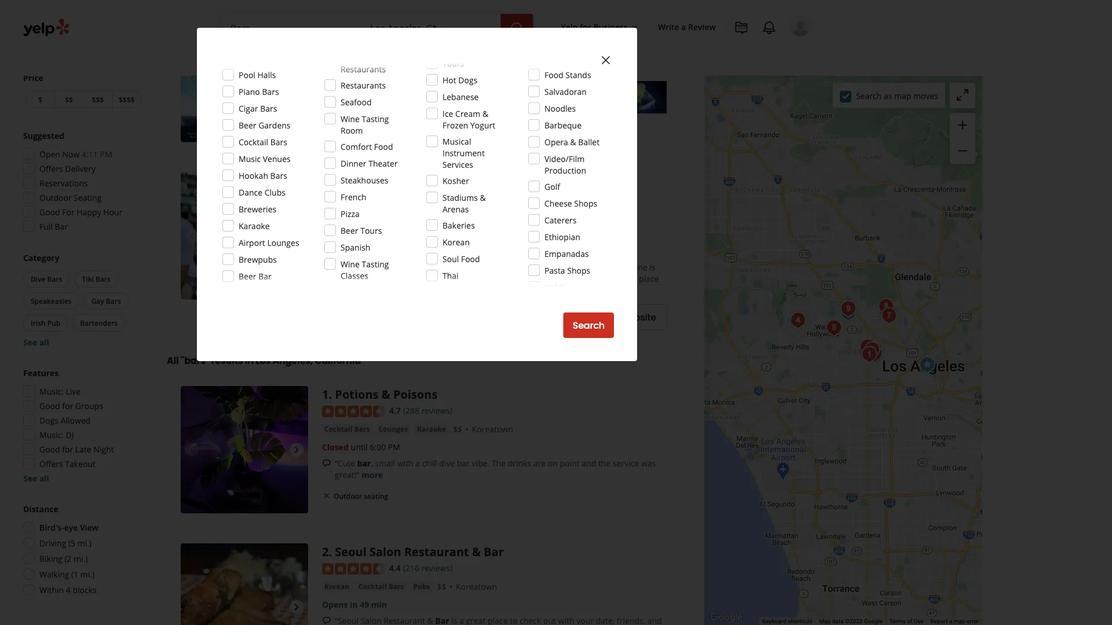 Task type: describe. For each thing, give the bounding box(es) containing it.
and up laid
[[451, 262, 465, 273]]

dive
[[439, 458, 455, 469]]

16 pet friendly v2 image
[[322, 245, 331, 254]]

2 vertical spatial restaurants
[[341, 80, 386, 91]]

a inside , small with a chill dive bar vibe. the drinks are on point and the service was great!"
[[415, 458, 420, 469]]

r bar image
[[863, 343, 886, 366]]

outdoor seating
[[39, 192, 102, 203]]

cute
[[335, 273, 351, 284]]

bars up venues
[[270, 136, 287, 147]]

map region
[[578, 0, 1023, 626]]

cigar
[[239, 103, 258, 114]]

recording
[[544, 30, 583, 41]]

(1
[[71, 569, 78, 580]]

search for search as map moves
[[856, 90, 882, 101]]

slideshow element for open until midnight
[[181, 15, 308, 142]]

now
[[62, 149, 80, 160]]

previous image for truly la
[[185, 229, 199, 243]]

beer gardens
[[239, 120, 290, 131]]

a right write
[[681, 21, 686, 32]]

2 or from the left
[[567, 273, 575, 284]]

$$$$ button
[[112, 91, 141, 108]]

pm for open until 11:30 pm
[[388, 227, 400, 238]]

0 vertical spatial seoul salon restaurant & bar image
[[861, 339, 884, 362]]

"bars"
[[181, 354, 209, 367]]

tiki bars
[[82, 274, 111, 284]]

open for truly la
[[322, 227, 344, 238]]

pm for open now 4:11 pm
[[100, 149, 112, 160]]

cafes
[[544, 299, 565, 310]]

this
[[599, 273, 614, 284]]

see all for features
[[23, 473, 49, 484]]

& right restaurant
[[472, 544, 481, 560]]

$$$$
[[119, 95, 135, 104]]

pop-
[[341, 52, 358, 63]]

vibe.
[[472, 458, 490, 469]]

back!
[[393, 86, 414, 97]]

close image
[[599, 53, 613, 67]]

dogs inside group
[[39, 415, 59, 426]]

4.7 star rating image
[[322, 406, 385, 417]]

next image for 2 . seoul salon restaurant & bar
[[290, 601, 304, 615]]

2 seating from the top
[[364, 492, 388, 501]]

,
[[371, 458, 373, 469]]

see for category
[[23, 337, 37, 348]]

groups
[[75, 401, 103, 412]]

three
[[405, 262, 426, 273]]

so
[[481, 262, 490, 273]]

user actions element
[[552, 14, 827, 86]]

great!"
[[335, 469, 359, 480]]

to
[[511, 273, 519, 284]]

auto services
[[399, 51, 450, 62]]

1 outdoor seating from the top
[[334, 130, 388, 140]]

shops for cheese shops
[[574, 198, 597, 209]]

4 star rating image
[[322, 192, 385, 203]]

food for comfort food
[[374, 141, 393, 152]]

music: for music: live
[[39, 386, 64, 397]]

lounges inside search dialog
[[267, 237, 299, 248]]

bars down venues
[[270, 170, 287, 181]]

search dialog
[[0, 0, 1112, 626]]

cocktail for the middle cocktail bars link
[[324, 424, 352, 434]]

0 vertical spatial the
[[577, 262, 589, 273]]

with inside , small with a chill dive bar vibe. the drinks are on point and the service was great!"
[[397, 458, 413, 469]]

google image
[[707, 610, 745, 626]]

food for soul food
[[461, 253, 480, 264]]

koreatown for poisons
[[472, 424, 513, 435]]

pubs
[[413, 582, 430, 591]]

$$ inside $$ button
[[65, 95, 73, 104]]

2 vertical spatial cocktail bars link
[[356, 581, 406, 592]]

a right report
[[949, 618, 952, 625]]

1 horizontal spatial delivery
[[409, 130, 437, 140]]

golf
[[544, 181, 560, 192]]

bar right +
[[424, 15, 444, 31]]

soul food
[[443, 253, 480, 264]]

i'm
[[467, 262, 479, 273]]

more inside dollarita's® back! enjoy at your favorite applebee's. read more
[[484, 98, 505, 109]]

0 horizontal spatial tours
[[360, 225, 382, 236]]

0 vertical spatial food
[[544, 69, 563, 80]]

cocktail bars inside search dialog
[[239, 136, 287, 147]]

16 speech v2 image for 1
[[322, 459, 331, 468]]

poisons
[[393, 386, 438, 402]]

report a map error
[[931, 618, 979, 625]]

0 vertical spatial outdoor
[[334, 130, 362, 140]]

salon
[[370, 544, 401, 560]]

reservations
[[39, 178, 88, 189]]

view inside view website link
[[595, 311, 617, 324]]

1 vertical spatial view
[[80, 522, 98, 533]]

business categories element
[[220, 42, 811, 75]]

recording & rehearsal studios
[[544, 30, 591, 64]]

bars inside tiki bars "button"
[[96, 274, 111, 284]]

good for good for happy hour
[[39, 206, 60, 217]]

$$$ button
[[83, 91, 112, 108]]

in inside the "came here about three times and i'm so in love with this place, the vibe and scene is cute and colorful! if you want a laid back place to drink or eat or both. this is the place for…"
[[492, 262, 499, 273]]

zoom out image
[[956, 144, 970, 158]]

salvadoran
[[544, 86, 587, 97]]

frozen
[[443, 120, 468, 131]]

lounges link
[[377, 423, 410, 435]]

applebee's grill + bar
[[322, 15, 444, 31]]

bars up beer tours
[[354, 210, 370, 220]]

16 checkmark v2 image
[[446, 130, 455, 139]]

1 vertical spatial restaurants
[[341, 63, 386, 74]]

restaurants inside restaurants link
[[229, 51, 274, 62]]

suggested
[[23, 130, 64, 141]]

. for 1
[[329, 386, 332, 402]]

point
[[560, 458, 580, 469]]

$
[[38, 95, 42, 104]]

16 close v2 image
[[322, 492, 331, 501]]

(286
[[403, 191, 419, 202]]

with inside the "came here about three times and i'm so in love with this place, the vibe and scene is cute and colorful! if you want a laid back place to drink or eat or both. this is the place for…"
[[519, 262, 535, 273]]

opens in 49 min
[[322, 599, 387, 610]]

applebee's grill + bar image
[[181, 15, 308, 142]]

wine for wine tasting room
[[341, 113, 360, 124]]

cigar bars
[[239, 103, 277, 114]]

and up "this"
[[609, 262, 623, 273]]

offers for offers takeout
[[39, 458, 63, 469]]

stands
[[566, 69, 591, 80]]

1 place from the left
[[489, 273, 509, 284]]

french
[[341, 191, 366, 202]]

error
[[967, 618, 979, 625]]

search for search
[[573, 319, 605, 332]]

"came
[[335, 262, 359, 273]]

1 vertical spatial in
[[245, 354, 254, 367]]

bar right restaurant
[[484, 544, 504, 560]]

(286 reviews)
[[403, 191, 453, 202]]

tasting for classes
[[362, 259, 389, 270]]

(5
[[68, 538, 75, 549]]

arenas
[[443, 204, 469, 215]]

bar inside group
[[55, 221, 68, 232]]

open inside group
[[39, 149, 60, 160]]

keyboard shortcuts button
[[762, 618, 812, 626]]

cocktail for cocktail bars link to the bottom
[[359, 582, 387, 591]]

cocktail bars button for the middle cocktail bars link
[[322, 423, 372, 435]]

next image for 1 . potions & poisons
[[290, 443, 304, 457]]

dogs inside search dialog
[[458, 74, 477, 85]]

the
[[492, 458, 506, 469]]

see all for category
[[23, 337, 49, 348]]

0 vertical spatial cocktail bars link
[[322, 209, 372, 221]]

all for category
[[39, 337, 49, 348]]

0 horizontal spatial more
[[362, 469, 383, 480]]

11:30
[[365, 227, 386, 238]]

services inside musical instrument services
[[443, 159, 473, 170]]

moves
[[913, 90, 938, 101]]

0 vertical spatial tours
[[443, 58, 464, 69]]

$$$
[[92, 95, 104, 104]]

enjoy
[[332, 98, 352, 109]]

auto
[[399, 51, 417, 62]]

lounges inside lounges button
[[379, 424, 408, 434]]

bar inside , small with a chill dive bar vibe. the drinks are on point and the service was great!"
[[457, 458, 470, 469]]

2 vertical spatial in
[[350, 599, 358, 610]]

california
[[315, 354, 361, 367]]

1 vertical spatial cocktail bars link
[[322, 423, 372, 435]]

bakeries
[[443, 220, 475, 231]]

see all button for features
[[23, 473, 49, 484]]

nightlife
[[239, 52, 270, 63]]

hour
[[103, 206, 122, 217]]

noir hollywood image
[[837, 297, 860, 321]]

good for good for groups
[[39, 401, 60, 412]]

$$ for 1 . potions & poisons
[[453, 424, 462, 435]]

biking (2 mi.)
[[39, 553, 88, 564]]

here
[[361, 262, 379, 273]]

are
[[533, 458, 546, 469]]

scene
[[626, 262, 647, 273]]

kosher
[[443, 175, 469, 186]]

data
[[832, 618, 844, 625]]

empanadas
[[544, 248, 589, 259]]

for…"
[[335, 285, 355, 296]]

slideshow element for open until 11:30 pm
[[181, 172, 308, 300]]

speakeasies button
[[23, 293, 79, 310]]

pub
[[47, 318, 60, 328]]

option group containing distance
[[20, 503, 144, 599]]

warwick image
[[837, 301, 860, 325]]

closed
[[322, 442, 349, 453]]

pubs button
[[411, 581, 432, 592]]

for
[[62, 206, 75, 217]]

beer for beer gardens
[[239, 120, 256, 131]]

2 outdoor seating from the top
[[334, 492, 388, 501]]

hot
[[443, 74, 456, 85]]

cocktail bars for 'cocktail bars' button associated with cocktail bars link to the bottom
[[359, 582, 404, 591]]

until for applebee's
[[346, 55, 363, 66]]

and inside , small with a chill dive bar vibe. the drinks are on point and the service was great!"
[[582, 458, 596, 469]]

0 vertical spatial takeout
[[457, 130, 485, 140]]

applebee's grill + bar link
[[322, 15, 444, 31]]

"came here about three times and i'm so in love with this place, the vibe and scene is cute and colorful! if you want a laid back place to drink or eat or both. this is the place for…"
[[335, 262, 659, 296]]

music: for music: dj
[[39, 429, 64, 440]]

zoom in image
[[956, 118, 970, 132]]

you
[[410, 273, 424, 284]]

outdoor inside group
[[39, 192, 72, 203]]

bars up beer gardens
[[260, 103, 277, 114]]

steakhouses
[[341, 175, 388, 186]]

on
[[548, 458, 558, 469]]

driving (5 mi.)
[[39, 538, 92, 549]]

apb image
[[822, 317, 846, 340]]

price
[[23, 72, 43, 83]]

and down here
[[353, 273, 368, 284]]

stadiums
[[443, 192, 478, 203]]

mi.) for driving (5 mi.)
[[77, 538, 92, 549]]

1 next image from the top
[[290, 229, 304, 243]]

4.4 star rating image
[[322, 563, 385, 575]]

bartenders
[[80, 318, 118, 328]]

yelp
[[561, 21, 578, 32]]

& up 4.7 link
[[382, 386, 390, 402]]



Task type: locate. For each thing, give the bounding box(es) containing it.
reviews) for poisons
[[421, 406, 453, 417]]

$$ button
[[54, 91, 83, 108]]

4 slideshow element from the top
[[181, 544, 308, 626]]

0 horizontal spatial karaoke
[[239, 220, 270, 231]]

pm for closed until 6:00 pm
[[388, 442, 400, 453]]

1 previous image from the top
[[185, 71, 199, 85]]

1 horizontal spatial view
[[595, 311, 617, 324]]

open for applebee's grill + bar
[[322, 55, 344, 66]]

1 slideshow element from the top
[[181, 15, 308, 142]]

option group
[[20, 503, 144, 599]]

1 vertical spatial with
[[397, 458, 413, 469]]

1 vertical spatial reviews)
[[421, 406, 453, 417]]

0 vertical spatial cocktail bars button
[[322, 209, 372, 221]]

0 horizontal spatial korean
[[324, 582, 349, 591]]

1 reviews) from the top
[[421, 191, 453, 202]]

business
[[593, 21, 628, 32]]

0 vertical spatial more
[[484, 98, 505, 109]]

music:
[[39, 386, 64, 397], [39, 429, 64, 440]]

0 vertical spatial karaoke
[[239, 220, 270, 231]]

open until 11:30 pm
[[322, 227, 400, 238]]

group
[[950, 113, 975, 164], [20, 130, 144, 236], [21, 252, 144, 348], [20, 367, 144, 484]]

classes
[[341, 270, 368, 281]]

2 good from the top
[[39, 401, 60, 412]]

search as map moves
[[856, 90, 938, 101]]

1 vertical spatial tours
[[360, 225, 382, 236]]

2
[[322, 544, 329, 560]]

place,
[[553, 262, 575, 273]]

tasting up colorful!
[[362, 259, 389, 270]]

tu madre - los feliz image
[[875, 295, 898, 318]]

with up the drink
[[519, 262, 535, 273]]

1 horizontal spatial lounges
[[379, 424, 408, 434]]

dogs up lebanese at the left top
[[458, 74, 477, 85]]

1 see all from the top
[[23, 337, 49, 348]]

bar
[[357, 458, 371, 469], [457, 458, 470, 469]]

1 vertical spatial koreatown
[[456, 581, 497, 592]]

services inside business categories element
[[419, 51, 450, 62]]

$$ right the pubs button
[[437, 581, 446, 592]]

map data ©2023 google
[[819, 618, 882, 625]]

outdoor seating down more "link"
[[334, 492, 388, 501]]

for for business
[[580, 21, 591, 32]]

0 vertical spatial in
[[492, 262, 499, 273]]

reviews) up arenas
[[421, 191, 453, 202]]

offers for offers delivery
[[39, 163, 63, 174]]

3 next image from the top
[[290, 601, 304, 615]]

outdoor up "comfort"
[[334, 130, 362, 140]]

midnight
[[365, 55, 399, 66]]

restaurants up seafood
[[341, 80, 386, 91]]

price group
[[23, 72, 144, 111]]

korean button
[[322, 581, 352, 592]]

karaoke link
[[415, 423, 448, 435]]

dogs up music: dj
[[39, 415, 59, 426]]

(286 reviews) link
[[403, 190, 453, 203]]

1 see all button from the top
[[23, 337, 49, 348]]

see all button up "distance"
[[23, 473, 49, 484]]

3 reviews) from the top
[[421, 563, 453, 574]]

dogs allowed
[[39, 415, 91, 426]]

services down instrument
[[443, 159, 473, 170]]

see all button down irish
[[23, 337, 49, 348]]

2 horizontal spatial $$
[[453, 424, 462, 435]]

0 vertical spatial lounges
[[267, 237, 299, 248]]

expand map image
[[956, 88, 970, 102]]

drinks
[[508, 458, 531, 469]]

. for 2
[[329, 544, 332, 560]]

2 reviews) from the top
[[421, 406, 453, 417]]

1 . from the top
[[329, 386, 332, 402]]

tasting down "your"
[[362, 113, 389, 124]]

2 16 speech v2 image from the top
[[322, 617, 331, 626]]

0 vertical spatial map
[[894, 90, 911, 101]]

music
[[239, 153, 261, 164]]

or right eat
[[567, 273, 575, 284]]

(2
[[65, 553, 72, 564]]

shops for pasta shops
[[567, 265, 590, 276]]

©2023
[[845, 618, 863, 625]]

takeout inside group
[[65, 458, 96, 469]]

previous image
[[185, 601, 199, 615]]

halls
[[257, 69, 276, 80]]

projects image
[[734, 21, 748, 35]]

2 vertical spatial pm
[[388, 442, 400, 453]]

beer down pizza at top
[[341, 225, 358, 236]]

services left 24 chevron down v2 icon
[[419, 51, 450, 62]]

this
[[537, 262, 551, 273]]

2 see all from the top
[[23, 473, 49, 484]]

until left midnight
[[346, 55, 363, 66]]

2 next image from the top
[[290, 443, 304, 457]]

beer down cigar
[[239, 120, 256, 131]]

gangnam pocha image
[[856, 336, 879, 359]]

tours up the spanish
[[360, 225, 382, 236]]

0 vertical spatial music:
[[39, 386, 64, 397]]

bars down 4.4
[[388, 582, 404, 591]]

1 vertical spatial see all button
[[23, 473, 49, 484]]

for right yelp
[[580, 21, 591, 32]]

1 bar from the left
[[357, 458, 371, 469]]

0 vertical spatial shops
[[574, 198, 597, 209]]

1 vertical spatial lounges
[[379, 424, 408, 434]]

group containing suggested
[[20, 130, 144, 236]]

slideshow element for closed until 6:00 pm
[[181, 386, 308, 514]]

all down irish pub button
[[39, 337, 49, 348]]

0 vertical spatial .
[[329, 386, 332, 402]]

keyboard shortcuts
[[762, 618, 812, 625]]

cheese shops
[[544, 198, 597, 209]]

3 slideshow element from the top
[[181, 386, 308, 514]]

1 all from the top
[[39, 337, 49, 348]]

0 horizontal spatial the
[[577, 262, 589, 273]]

takeout up instrument
[[457, 130, 485, 140]]

or down this
[[542, 273, 551, 284]]

bars down halls
[[262, 86, 279, 97]]

1 horizontal spatial is
[[649, 262, 655, 273]]

koreatown down restaurant
[[456, 581, 497, 592]]

.
[[329, 386, 332, 402], [329, 544, 332, 560]]

dj
[[66, 429, 74, 440]]

16 speech v2 image for 2
[[322, 617, 331, 626]]

reviews) for restaurant
[[421, 563, 453, 574]]

6:00
[[370, 442, 386, 453]]

2 offers from the top
[[39, 458, 63, 469]]

cocktail for topmost cocktail bars link
[[324, 210, 352, 220]]

barbeque
[[544, 120, 582, 131]]

tasting inside wine tasting classes
[[362, 259, 389, 270]]

yelp for business
[[561, 21, 628, 32]]

karaoke
[[239, 220, 270, 231], [417, 424, 446, 434]]

place
[[489, 273, 509, 284], [639, 273, 659, 284]]

opera & ballet
[[544, 136, 600, 147]]

with
[[519, 262, 535, 273], [397, 458, 413, 469]]

mi.) for walking (1 mi.)
[[80, 569, 95, 580]]

truly la image
[[181, 172, 308, 300]]

all "bars" results in los angeles, california
[[167, 354, 361, 367]]

speakeasies
[[31, 296, 72, 306]]

1 16 speech v2 image from the top
[[322, 459, 331, 468]]

tasting inside wine tasting room
[[362, 113, 389, 124]]

seating
[[364, 130, 388, 140], [364, 492, 388, 501]]

map
[[894, 90, 911, 101], [954, 618, 965, 625]]

terms
[[889, 618, 906, 625]]

1 horizontal spatial search
[[856, 90, 882, 101]]

friendly for vegan friendly
[[430, 244, 459, 255]]

2 friendly from the left
[[430, 244, 459, 255]]

2 music: from the top
[[39, 429, 64, 440]]

0 vertical spatial previous image
[[185, 71, 199, 85]]

until for truly
[[346, 227, 363, 238]]

korean inside search dialog
[[443, 237, 470, 248]]

friendly down open until 11:30 pm
[[348, 244, 377, 255]]

seoul salon restaurant & bar image
[[861, 339, 884, 362], [181, 544, 308, 626]]

the inside , small with a chill dive bar vibe. the drinks are on point and the service was great!"
[[598, 458, 611, 469]]

bartenders button
[[73, 315, 125, 332]]

1 horizontal spatial in
[[350, 599, 358, 610]]

group containing features
[[20, 367, 144, 484]]

& left ballet
[[570, 136, 576, 147]]

0 vertical spatial see
[[23, 337, 37, 348]]

cocktail bars down 4 star rating image
[[324, 210, 370, 220]]

offers down good for late night
[[39, 458, 63, 469]]

2 . from the top
[[329, 544, 332, 560]]

notifications image
[[762, 21, 776, 35]]

2 vertical spatial reviews)
[[421, 563, 453, 574]]

see up "distance"
[[23, 473, 37, 484]]

see down irish
[[23, 337, 37, 348]]

see all up "distance"
[[23, 473, 49, 484]]

16 chevron down v2 image
[[630, 22, 639, 32]]

0 vertical spatial korean
[[443, 237, 470, 248]]

next image
[[290, 229, 304, 243], [290, 443, 304, 457], [290, 601, 304, 615]]

bars right dive
[[47, 274, 62, 284]]

seating down more "link"
[[364, 492, 388, 501]]

1 vertical spatial outdoor
[[39, 192, 72, 203]]

bars inside dive bars "button"
[[47, 274, 62, 284]]

pm right 11:30 on the left top
[[388, 227, 400, 238]]

1 horizontal spatial korean
[[443, 237, 470, 248]]

0 horizontal spatial is
[[616, 273, 622, 284]]

for inside button
[[580, 21, 591, 32]]

place down scene
[[639, 273, 659, 284]]

$$ right karaoke link
[[453, 424, 462, 435]]

0 vertical spatial restaurants
[[229, 51, 274, 62]]

eye
[[64, 522, 78, 533]]

1 horizontal spatial with
[[519, 262, 535, 273]]

16 speech v2 image
[[322, 459, 331, 468], [322, 617, 331, 626]]

hookah
[[239, 170, 268, 181]]

irish pub button
[[23, 315, 68, 332]]

1 or from the left
[[542, 273, 551, 284]]

1 vertical spatial the
[[624, 273, 637, 284]]

$$ for 2 . seoul salon restaurant & bar
[[437, 581, 446, 592]]

noodles
[[544, 103, 576, 114]]

cocktail bars up "min"
[[359, 582, 404, 591]]

0 vertical spatial see all
[[23, 337, 49, 348]]

16 speech v2 image down opens
[[322, 617, 331, 626]]

0 vertical spatial with
[[519, 262, 535, 273]]

ice cream & frozen yogurt
[[443, 108, 495, 131]]

la
[[355, 172, 369, 188]]

is right scene
[[649, 262, 655, 273]]

0 vertical spatial beer
[[239, 120, 256, 131]]

& up yogurt
[[482, 108, 488, 119]]

1 see from the top
[[23, 337, 37, 348]]

2 horizontal spatial the
[[624, 273, 637, 284]]

wine inside wine tasting classes
[[341, 259, 360, 270]]

1 vertical spatial dogs
[[39, 415, 59, 426]]

features
[[23, 368, 59, 379]]

wine for wine tasting classes
[[341, 259, 360, 270]]

1 vertical spatial cocktail bars button
[[322, 423, 372, 435]]

karaoke up airport
[[239, 220, 270, 231]]

more down ','
[[362, 469, 383, 480]]

food left so
[[461, 253, 480, 264]]

reviews) up karaoke button
[[421, 406, 453, 417]]

cocktail bars link down 4.7 star rating image
[[322, 423, 372, 435]]

next image left opens
[[290, 601, 304, 615]]

bars right tiki
[[96, 274, 111, 284]]

16 speech v2 image left the "cute
[[322, 459, 331, 468]]

1 vertical spatial is
[[616, 273, 622, 284]]

beer for beer tours
[[341, 225, 358, 236]]

2 vertical spatial for
[[62, 444, 73, 455]]

0 vertical spatial next image
[[290, 229, 304, 243]]

with right small
[[397, 458, 413, 469]]

dinner
[[341, 158, 366, 169]]

search inside button
[[573, 319, 605, 332]]

group containing category
[[21, 252, 144, 348]]

comfort
[[341, 141, 372, 152]]

1 vertical spatial more
[[362, 469, 383, 480]]

or
[[542, 273, 551, 284], [567, 273, 575, 284]]

2 vertical spatial the
[[598, 458, 611, 469]]

bars up closed until 6:00 pm
[[354, 424, 370, 434]]

see for features
[[23, 473, 37, 484]]

0 horizontal spatial with
[[397, 458, 413, 469]]

1 horizontal spatial potions & poisons image
[[858, 343, 881, 366]]

2 vertical spatial until
[[351, 442, 368, 453]]

irish pub
[[31, 318, 60, 328]]

1 horizontal spatial more
[[484, 98, 505, 109]]

pet friendly
[[334, 244, 379, 255]]

wine inside wine tasting room
[[341, 113, 360, 124]]

delivery down open now 4:11 pm
[[65, 163, 96, 174]]

2 previous image from the top
[[185, 229, 199, 243]]

2 slideshow element from the top
[[181, 172, 308, 300]]

karaoke inside search dialog
[[239, 220, 270, 231]]

restaurants up pool
[[229, 51, 274, 62]]

& inside ice cream & frozen yogurt
[[482, 108, 488, 119]]

a inside the "came here about three times and i'm so in love with this place, the vibe and scene is cute and colorful! if you want a laid back place to drink or eat or both. this is the place for…"
[[447, 273, 451, 284]]

delivery left 16 checkmark v2 image
[[409, 130, 437, 140]]

korean inside korean button
[[324, 582, 349, 591]]

2 vertical spatial next image
[[290, 601, 304, 615]]

0 horizontal spatial food
[[374, 141, 393, 152]]

all for features
[[39, 473, 49, 484]]

2 all from the top
[[39, 473, 49, 484]]

1 vertical spatial .
[[329, 544, 332, 560]]

0 horizontal spatial search
[[573, 319, 605, 332]]

view right eye
[[80, 522, 98, 533]]

friendly for pet friendly
[[348, 244, 377, 255]]

beer down brewpubs on the top left of page
[[239, 271, 256, 282]]

production
[[544, 165, 586, 176]]

2 see all button from the top
[[23, 473, 49, 484]]

1 good from the top
[[39, 206, 60, 217]]

2 see from the top
[[23, 473, 37, 484]]

0 vertical spatial koreatown
[[472, 424, 513, 435]]

koreatown up the
[[472, 424, 513, 435]]

pm inside group
[[100, 149, 112, 160]]

in left los on the bottom
[[245, 354, 254, 367]]

0 vertical spatial offers
[[39, 163, 63, 174]]

2 vertical spatial cocktail bars button
[[356, 581, 406, 592]]

1 seating from the top
[[364, 130, 388, 140]]

1 vertical spatial potions & poisons image
[[181, 386, 308, 514]]

breweries
[[239, 204, 276, 215]]

+
[[415, 15, 421, 31]]

4
[[66, 585, 71, 596]]

dinner theater
[[341, 158, 398, 169]]

lounges down 4.7
[[379, 424, 408, 434]]

in left 49
[[350, 599, 358, 610]]

restaurants link
[[220, 42, 300, 75]]

1 vertical spatial open
[[39, 149, 60, 160]]

for up dogs allowed
[[62, 401, 73, 412]]

& inside recording & rehearsal studios
[[585, 30, 591, 41]]

0 vertical spatial search
[[856, 90, 882, 101]]

4.7
[[389, 406, 401, 417]]

late
[[75, 444, 91, 455]]

cocktail inside search dialog
[[239, 136, 268, 147]]

until up the spanish
[[346, 227, 363, 238]]

2 vertical spatial food
[[461, 253, 480, 264]]

2 bar from the left
[[457, 458, 470, 469]]

map right as
[[894, 90, 911, 101]]

3 previous image from the top
[[185, 443, 199, 457]]

0 horizontal spatial potions & poisons image
[[181, 386, 308, 514]]

restaurants down up
[[341, 63, 386, 74]]

los
[[256, 354, 271, 367]]

1 tasting from the top
[[362, 113, 389, 124]]

cocktail bars button for topmost cocktail bars link
[[322, 209, 372, 221]]

3 good from the top
[[39, 444, 60, 455]]

for for late
[[62, 444, 73, 455]]

1 vertical spatial see all
[[23, 473, 49, 484]]

bar next door image
[[787, 309, 810, 332]]

see all button for category
[[23, 337, 49, 348]]

cream
[[455, 108, 480, 119]]

korean down bakeries at the left of page
[[443, 237, 470, 248]]

1 vertical spatial outdoor seating
[[334, 492, 388, 501]]

bar inside search dialog
[[258, 271, 271, 282]]

0 vertical spatial reviews)
[[421, 191, 453, 202]]

cocktail bars link up "min"
[[356, 581, 406, 592]]

in
[[492, 262, 499, 273], [245, 354, 254, 367], [350, 599, 358, 610]]

cocktail bars link down 4 star rating image
[[322, 209, 372, 221]]

favorite
[[383, 98, 412, 109]]

1 vertical spatial tasting
[[362, 259, 389, 270]]

bars inside gay bars button
[[106, 296, 121, 306]]

the
[[577, 262, 589, 273], [624, 273, 637, 284], [598, 458, 611, 469]]

. left potions on the left
[[329, 386, 332, 402]]

1 vertical spatial music:
[[39, 429, 64, 440]]

cocktail bars button down 4.7 star rating image
[[322, 423, 372, 435]]

beer for beer bar
[[239, 271, 256, 282]]

and right point
[[582, 458, 596, 469]]

outdoor seating up "comfort"
[[334, 130, 388, 140]]

0 vertical spatial potions & poisons image
[[858, 343, 881, 366]]

previous image
[[185, 71, 199, 85], [185, 229, 199, 243], [185, 443, 199, 457]]

2 vertical spatial open
[[322, 227, 344, 238]]

drugstore cowboy image
[[878, 304, 901, 328]]

1 horizontal spatial dogs
[[458, 74, 477, 85]]

dollarita's®
[[332, 86, 390, 97]]

dance
[[239, 187, 262, 198]]

2 wine from the top
[[341, 259, 360, 270]]

1 vertical spatial 16 speech v2 image
[[322, 617, 331, 626]]

seoul salon restaurant & bar link
[[335, 544, 504, 560]]

0 horizontal spatial friendly
[[348, 244, 377, 255]]

place down love
[[489, 273, 509, 284]]

1 offers from the top
[[39, 163, 63, 174]]

search image
[[510, 21, 524, 35]]

1 horizontal spatial karaoke
[[417, 424, 446, 434]]

outdoor right 16 close v2 image
[[334, 492, 362, 501]]

cocktail bars for 'cocktail bars' button associated with the middle cocktail bars link
[[324, 424, 370, 434]]

korean
[[443, 237, 470, 248], [324, 582, 349, 591]]

lebanese
[[443, 91, 479, 102]]

mi.) right (2
[[74, 553, 88, 564]]

1 horizontal spatial $$
[[437, 581, 446, 592]]

koreatown for restaurant
[[456, 581, 497, 592]]

& inside stadiums & arenas
[[480, 192, 486, 203]]

next image left closed
[[290, 443, 304, 457]]

soul
[[443, 253, 459, 264]]

cocktail bars button for cocktail bars link to the bottom
[[356, 581, 406, 592]]

0 horizontal spatial lounges
[[267, 237, 299, 248]]

friendly up times
[[430, 244, 459, 255]]

1 horizontal spatial seoul salon restaurant & bar image
[[861, 339, 884, 362]]

1 friendly from the left
[[348, 244, 377, 255]]

a left laid
[[447, 273, 451, 284]]

0 horizontal spatial $$
[[65, 95, 73, 104]]

bar right dive
[[457, 458, 470, 469]]

good for good for late night
[[39, 444, 60, 455]]

1
[[322, 386, 329, 402]]

gardens
[[258, 120, 290, 131]]

16 speech v2 image
[[322, 263, 331, 272]]

0 vertical spatial all
[[39, 337, 49, 348]]

reviews)
[[421, 191, 453, 202], [421, 406, 453, 417], [421, 563, 453, 574]]

map for error
[[954, 618, 965, 625]]

dance clubs
[[239, 187, 286, 198]]

live
[[66, 386, 81, 397]]

good down music: dj
[[39, 444, 60, 455]]

open down the suggested
[[39, 149, 60, 160]]

0 vertical spatial seating
[[364, 130, 388, 140]]

open left up
[[322, 55, 344, 66]]

1 vertical spatial good
[[39, 401, 60, 412]]

potions & poisons image
[[858, 343, 881, 366], [181, 386, 308, 514]]

good down music: live
[[39, 401, 60, 412]]

venues
[[263, 153, 291, 164]]

0 vertical spatial view
[[595, 311, 617, 324]]

pm right 6:00
[[388, 442, 400, 453]]

all
[[39, 337, 49, 348], [39, 473, 49, 484]]

1 horizontal spatial food
[[461, 253, 480, 264]]

2 vertical spatial outdoor
[[334, 492, 362, 501]]

map for moves
[[894, 90, 911, 101]]

pasta shops
[[544, 265, 590, 276]]

1 vertical spatial shops
[[567, 265, 590, 276]]

yogurt
[[470, 120, 495, 131]]

want
[[426, 273, 445, 284]]

tasting for room
[[362, 113, 389, 124]]

the left service
[[598, 458, 611, 469]]

0 vertical spatial is
[[649, 262, 655, 273]]

pm right 4:11
[[100, 149, 112, 160]]

theater
[[368, 158, 398, 169]]

0 horizontal spatial or
[[542, 273, 551, 284]]

open up 16 pet friendly v2 icon
[[322, 227, 344, 238]]

2 place from the left
[[639, 273, 659, 284]]

offers takeout
[[39, 458, 96, 469]]

see all down irish
[[23, 337, 49, 348]]

tiki-ti cocktail lounge image
[[876, 302, 899, 325]]

(288
[[403, 406, 419, 417]]

karaoke down (288 reviews)
[[417, 424, 446, 434]]

outdoor down reservations
[[39, 192, 72, 203]]

info icon image
[[462, 244, 472, 253], [462, 244, 472, 253]]

1 horizontal spatial the
[[598, 458, 611, 469]]

1 vertical spatial previous image
[[185, 229, 199, 243]]

eat
[[553, 273, 565, 284]]

yelp for business button
[[556, 16, 644, 37]]

for for groups
[[62, 401, 73, 412]]

&
[[585, 30, 591, 41], [482, 108, 488, 119], [570, 136, 576, 147], [480, 192, 486, 203], [382, 386, 390, 402], [472, 544, 481, 560]]

cocktail up "min"
[[359, 582, 387, 591]]

1 music: from the top
[[39, 386, 64, 397]]

& right yelp
[[585, 30, 591, 41]]

the up both.
[[577, 262, 589, 273]]

1 horizontal spatial friendly
[[430, 244, 459, 255]]

previous image for applebee's grill + bar
[[185, 71, 199, 85]]

24 chevron down v2 image
[[452, 50, 466, 64]]

night
[[93, 444, 114, 455]]

bars right gay at the top left of the page
[[106, 296, 121, 306]]

truly la image
[[916, 354, 939, 377]]

1 wine from the top
[[341, 113, 360, 124]]

None search field
[[221, 14, 536, 42]]

mi.) for biking (2 mi.)
[[74, 553, 88, 564]]

delivery inside group
[[65, 163, 96, 174]]

category
[[23, 252, 59, 263]]

as
[[884, 90, 892, 101]]

karaoke inside button
[[417, 424, 446, 434]]

1 vertical spatial $$
[[453, 424, 462, 435]]

distance
[[23, 504, 58, 515]]

wine tasting classes
[[341, 259, 389, 281]]

0 horizontal spatial seoul salon restaurant & bar image
[[181, 544, 308, 626]]

see all button
[[23, 337, 49, 348], [23, 473, 49, 484]]

1 vertical spatial for
[[62, 401, 73, 412]]

2 tasting from the top
[[362, 259, 389, 270]]

slideshow element
[[181, 15, 308, 142], [181, 172, 308, 300], [181, 386, 308, 514], [181, 544, 308, 626]]

cocktail bars for 'cocktail bars' button related to topmost cocktail bars link
[[324, 210, 370, 220]]



Task type: vqa. For each thing, say whether or not it's contained in the screenshot.
YOUR NEXT REVIEW AWAITS
no



